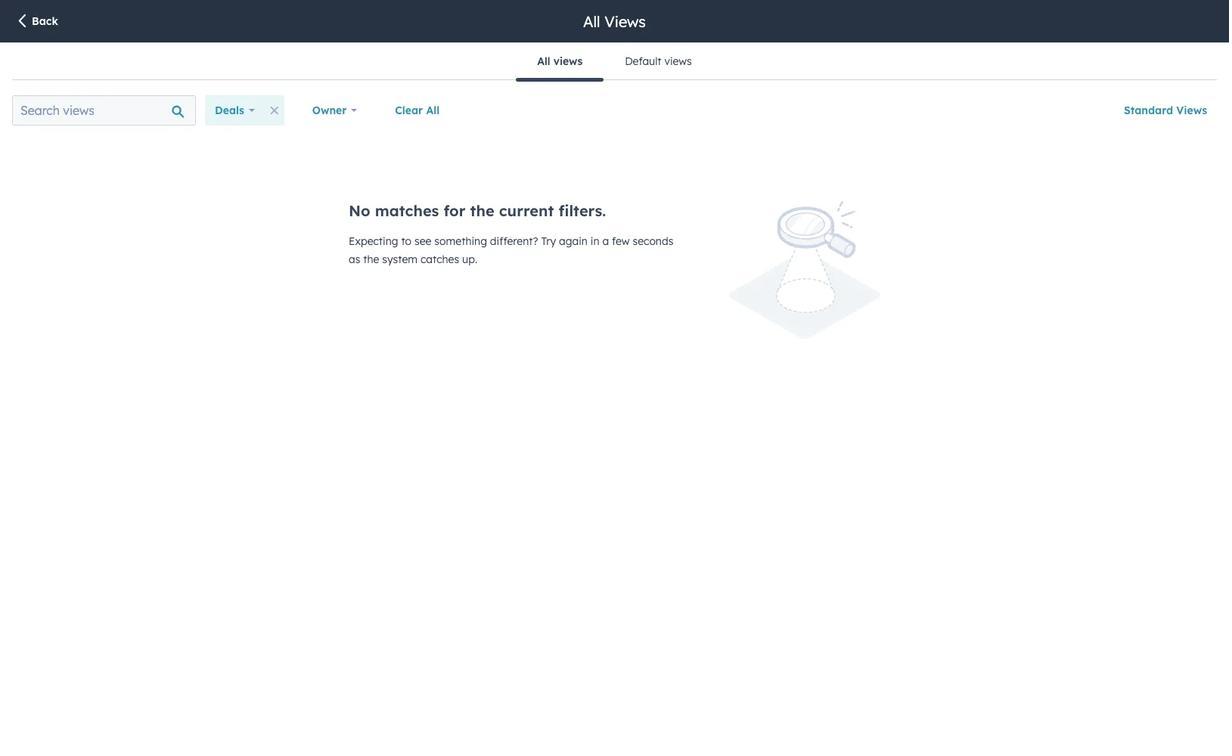 Task type: describe. For each thing, give the bounding box(es) containing it.
back link
[[15, 13, 58, 30]]

standard
[[1125, 104, 1174, 117]]

owner
[[312, 104, 347, 117]]

default views
[[625, 54, 692, 68]]

views for all views
[[554, 54, 583, 68]]

catches
[[421, 253, 460, 266]]

in
[[591, 235, 600, 248]]

for
[[444, 201, 466, 220]]

something
[[435, 235, 487, 248]]

few
[[612, 235, 630, 248]]

navigation containing all views
[[516, 43, 714, 81]]

deals
[[215, 104, 244, 117]]

system
[[382, 253, 418, 266]]

clear all button
[[385, 95, 450, 126]]

all for all views
[[538, 54, 551, 68]]

again
[[559, 235, 588, 248]]

all for all views
[[584, 12, 601, 31]]

to
[[401, 235, 412, 248]]

standard views
[[1125, 104, 1208, 117]]

see
[[415, 235, 432, 248]]

no matches for the current filters.
[[349, 201, 606, 220]]

all views
[[538, 54, 583, 68]]

as
[[349, 253, 361, 266]]

default
[[625, 54, 662, 68]]

default views button
[[604, 43, 714, 79]]

owner button
[[302, 95, 367, 126]]

all views button
[[516, 43, 604, 81]]

page section element
[[0, 0, 1230, 42]]

filters.
[[559, 201, 606, 220]]

clear
[[395, 104, 423, 117]]

all views
[[584, 12, 646, 31]]

the inside expecting to see something different? try again in a few seconds as the system catches up.
[[364, 253, 380, 266]]



Task type: vqa. For each thing, say whether or not it's contained in the screenshot.
right PRESS TO SORT. element
no



Task type: locate. For each thing, give the bounding box(es) containing it.
views for all views
[[605, 12, 646, 31]]

the right "for"
[[470, 201, 495, 220]]

clear all
[[395, 104, 440, 117]]

1 horizontal spatial views
[[1177, 104, 1208, 117]]

2 vertical spatial all
[[426, 104, 440, 117]]

views inside default views button
[[665, 54, 692, 68]]

1 vertical spatial all
[[538, 54, 551, 68]]

2 views from the left
[[665, 54, 692, 68]]

current
[[499, 201, 554, 220]]

different?
[[490, 235, 538, 248]]

0 horizontal spatial views
[[605, 12, 646, 31]]

views inside button
[[1177, 104, 1208, 117]]

expecting
[[349, 235, 399, 248]]

0 horizontal spatial the
[[364, 253, 380, 266]]

seconds
[[633, 235, 674, 248]]

matches
[[375, 201, 439, 220]]

all inside page section element
[[584, 12, 601, 31]]

views
[[554, 54, 583, 68], [665, 54, 692, 68]]

views for default views
[[665, 54, 692, 68]]

standard views button
[[1115, 95, 1218, 126]]

the right the as
[[364, 253, 380, 266]]

2 horizontal spatial all
[[584, 12, 601, 31]]

1 views from the left
[[554, 54, 583, 68]]

views up 'default'
[[605, 12, 646, 31]]

1 horizontal spatial all
[[538, 54, 551, 68]]

all inside 'all views' button
[[538, 54, 551, 68]]

0 horizontal spatial views
[[554, 54, 583, 68]]

1 vertical spatial the
[[364, 253, 380, 266]]

views
[[605, 12, 646, 31], [1177, 104, 1208, 117]]

the
[[470, 201, 495, 220], [364, 253, 380, 266]]

try
[[541, 235, 556, 248]]

views for standard views
[[1177, 104, 1208, 117]]

views right standard
[[1177, 104, 1208, 117]]

expecting to see something different? try again in a few seconds as the system catches up.
[[349, 235, 674, 266]]

0 horizontal spatial all
[[426, 104, 440, 117]]

0 vertical spatial the
[[470, 201, 495, 220]]

views down page section element
[[554, 54, 583, 68]]

views right 'default'
[[665, 54, 692, 68]]

back
[[32, 14, 58, 28]]

no
[[349, 201, 371, 220]]

0 vertical spatial views
[[605, 12, 646, 31]]

navigation
[[516, 43, 714, 81]]

views inside page section element
[[605, 12, 646, 31]]

all inside clear all button
[[426, 104, 440, 117]]

1 horizontal spatial the
[[470, 201, 495, 220]]

views inside 'all views' button
[[554, 54, 583, 68]]

all
[[584, 12, 601, 31], [538, 54, 551, 68], [426, 104, 440, 117]]

1 vertical spatial views
[[1177, 104, 1208, 117]]

up.
[[462, 253, 478, 266]]

deals button
[[205, 95, 265, 126]]

0 vertical spatial all
[[584, 12, 601, 31]]

Search views search field
[[12, 95, 196, 126]]

1 horizontal spatial views
[[665, 54, 692, 68]]

a
[[603, 235, 609, 248]]



